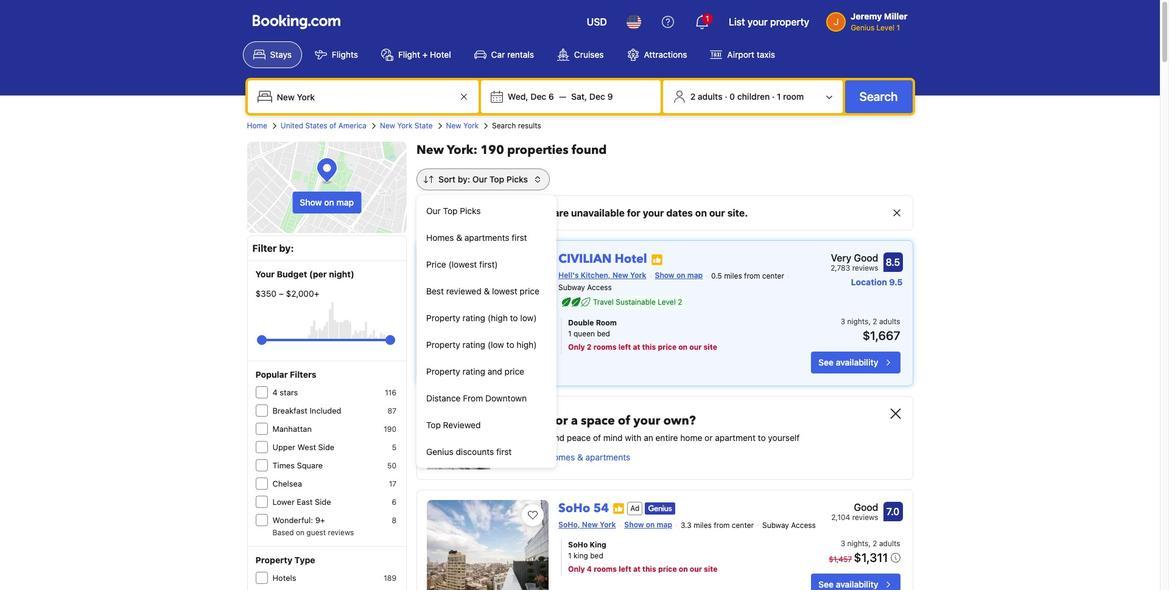 Task type: describe. For each thing, give the bounding box(es) containing it.
1 horizontal spatial our
[[472, 174, 487, 185]]

50
[[387, 462, 396, 471]]

adults for 3 nights , 2 adults
[[879, 539, 900, 548]]

hotels
[[273, 574, 296, 583]]

2 for 3 nights , 2 adults $1,667
[[873, 317, 877, 326]]

price inside button
[[505, 367, 524, 377]]

popular filters
[[255, 370, 316, 380]]

of right 84% at the top of the page
[[474, 208, 484, 219]]

flight + hotel link
[[371, 41, 461, 68]]

& inside button
[[456, 233, 462, 243]]

good inside very good 2,783 reviews
[[854, 253, 878, 264]]

adults inside dropdown button
[[698, 91, 723, 102]]

included
[[310, 406, 341, 416]]

1 left 'room'
[[777, 91, 781, 102]]

soho 54
[[558, 500, 609, 517]]

2 for travel sustainable level 2
[[678, 298, 682, 307]]

rating for (low
[[463, 340, 485, 350]]

list your property
[[729, 16, 809, 27]]

home
[[247, 121, 267, 130]]

84% of places to stay are unavailable for your dates on our site.
[[449, 208, 748, 219]]

0 vertical spatial your
[[748, 16, 768, 27]]

home link
[[247, 121, 267, 132]]

1 vertical spatial 6
[[392, 498, 396, 507]]

site for soho 54
[[704, 565, 718, 574]]

homes
[[549, 452, 575, 463]]

list
[[729, 16, 745, 27]]

civilian hotel
[[558, 251, 647, 267]]

availability for soho 54
[[836, 579, 878, 590]]

4 inside soho king 1 king bed only 4 rooms left at this price on our site
[[587, 565, 592, 574]]

2 · from the left
[[772, 91, 775, 102]]

reviews for good
[[852, 264, 878, 273]]

entire inside button
[[524, 452, 546, 463]]

children
[[737, 91, 770, 102]]

see for hotel
[[818, 357, 834, 368]]

new york state
[[380, 121, 433, 130]]

soho 54 image
[[427, 500, 549, 591]]

list your property link
[[722, 7, 817, 37]]

lower
[[273, 498, 295, 507]]

site.
[[727, 208, 748, 219]]

bed for civilian
[[597, 329, 610, 338]]

this property is part of our preferred partner program. it's committed to providing excellent service and good value. it'll pay us a higher commission if you make a booking. image for civilian hotel
[[651, 254, 663, 266]]

at for hotel
[[633, 343, 640, 352]]

property for property rating (high to low)
[[426, 313, 460, 323]]

left for hotel
[[618, 343, 631, 352]]

your budget (per night)
[[255, 269, 354, 280]]

1 inside jeremy miller genius level 1
[[897, 23, 900, 32]]

0.5 miles from center subway access
[[558, 271, 784, 292]]

your inside looking for a space of your own? find privacy and peace of mind with an entire home or apartment to yourself
[[633, 413, 660, 429]]

our for civilian hotel
[[689, 343, 702, 352]]

see availability for civilian hotel
[[818, 357, 878, 368]]

0 vertical spatial top
[[490, 174, 504, 185]]

search for search
[[860, 90, 898, 104]]

1 button
[[687, 7, 717, 37]]

2 horizontal spatial &
[[577, 452, 583, 463]]

genius inside button
[[426, 447, 453, 457]]

homes
[[426, 233, 454, 243]]

with
[[625, 433, 641, 443]]

1 vertical spatial your
[[643, 208, 664, 219]]

see availability link for soho 54
[[811, 574, 900, 591]]

very good element
[[831, 251, 878, 266]]

double
[[568, 318, 594, 327]]

(lowest
[[449, 259, 477, 270]]

–
[[279, 289, 284, 299]]

3.3
[[681, 521, 692, 530]]

apartments inside show entire homes & apartments button
[[586, 452, 630, 463]]

property rating and price button
[[417, 359, 557, 385]]

sort by: our top picks
[[438, 174, 528, 185]]

property rating (low to high)
[[426, 340, 537, 350]]

by: for sort
[[458, 174, 470, 185]]

looking
[[500, 413, 548, 429]]

double room link
[[568, 318, 774, 329]]

only for soho
[[568, 565, 585, 574]]

rooms for hotel
[[593, 343, 617, 352]]

stays link
[[243, 41, 302, 68]]

rating for and
[[463, 367, 485, 377]]

america
[[338, 121, 367, 130]]

sort
[[438, 174, 456, 185]]

upper west side
[[273, 443, 334, 452]]

top reviewed
[[426, 420, 481, 431]]

civilian hotel image
[[427, 251, 549, 373]]

room
[[596, 318, 617, 327]]

show inside button
[[300, 197, 322, 208]]

new for new york: 190 properties found
[[417, 142, 444, 158]]

, for 3 nights , 2 adults
[[869, 539, 871, 548]]

east
[[297, 498, 313, 507]]

queen
[[574, 329, 595, 338]]

side for upper west side
[[318, 443, 334, 452]]

side for lower east side
[[315, 498, 331, 507]]

to for (low
[[506, 340, 514, 350]]

lowest
[[492, 286, 517, 297]]

york up travel sustainable level 2
[[630, 271, 646, 280]]

0 horizontal spatial 190
[[384, 425, 396, 434]]

1 inside soho king 1 king bed only 4 rooms left at this price on our site
[[568, 551, 572, 561]]

of up the with
[[618, 413, 630, 429]]

booking.com image
[[252, 15, 340, 29]]

unavailable
[[571, 208, 625, 219]]

1 vertical spatial access
[[791, 521, 816, 530]]

united states of america link
[[281, 121, 367, 132]]

filters
[[290, 370, 316, 380]]

chelsea
[[273, 479, 302, 489]]

left for 54
[[619, 565, 631, 574]]

5
[[392, 443, 396, 452]]

soho king 1 king bed only 4 rooms left at this price on our site
[[568, 540, 718, 574]]

new for new york
[[446, 121, 461, 130]]

our top picks button
[[417, 198, 557, 225]]

show on map button
[[292, 192, 361, 214]]

good element
[[831, 500, 878, 515]]

or
[[705, 433, 713, 443]]

looking for a space of your own? image
[[427, 407, 490, 470]]

miles for 3.3
[[694, 521, 712, 530]]

0 vertical spatial 6
[[549, 91, 554, 102]]

genius discounts first
[[426, 447, 512, 457]]

based on guest reviews
[[273, 529, 354, 538]]

map inside button
[[336, 197, 354, 208]]

best
[[426, 286, 444, 297]]

from for 3.3
[[714, 521, 730, 530]]

17
[[389, 480, 396, 489]]

wonderful:
[[273, 516, 313, 526]]

top inside 'button'
[[443, 206, 458, 216]]

apartments inside homes & apartments first button
[[465, 233, 509, 243]]

0.5
[[711, 271, 722, 281]]

an
[[644, 433, 653, 443]]

1 vertical spatial level
[[658, 298, 676, 307]]

king
[[574, 551, 588, 561]]

new york state link
[[380, 121, 433, 132]]

taxis
[[757, 49, 775, 60]]

travel
[[593, 298, 614, 307]]

116
[[385, 389, 396, 398]]

own?
[[663, 413, 696, 429]]

best reviewed & lowest price button
[[417, 278, 557, 305]]

3 nights , 2 adults
[[841, 539, 900, 548]]

0 vertical spatial 190
[[481, 142, 504, 158]]

upper
[[273, 443, 295, 452]]

first)
[[479, 259, 498, 270]]

1 horizontal spatial subway
[[762, 521, 789, 530]]

space
[[581, 413, 615, 429]]

reviews inside good 2,104 reviews
[[852, 513, 878, 522]]

show on map for civilian hotel
[[655, 271, 703, 280]]

rating for (high
[[463, 313, 485, 323]]

access inside 0.5 miles from center subway access
[[587, 283, 612, 292]]

at for 54
[[633, 565, 641, 574]]

search button
[[845, 80, 913, 113]]

york down 54
[[600, 520, 616, 530]]

2 inside dropdown button
[[690, 91, 696, 102]]

2,104
[[831, 513, 850, 522]]

site for civilian hotel
[[704, 343, 717, 352]]

guest
[[307, 529, 326, 538]]

best reviewed & lowest price
[[426, 286, 539, 297]]

night)
[[329, 269, 354, 280]]

2 adults · 0 children · 1 room
[[690, 91, 804, 102]]

3 for 3 nights , 2 adults
[[841, 539, 845, 548]]

new down civilian hotel
[[613, 271, 628, 280]]

flight + hotel
[[398, 49, 451, 60]]

jeremy
[[851, 11, 882, 21]]

distance from downtown
[[426, 393, 527, 404]]

search for search results
[[492, 121, 516, 130]]

189
[[384, 574, 396, 583]]

found
[[572, 142, 607, 158]]

2 for 3 nights , 2 adults
[[873, 539, 877, 548]]

privacy
[[519, 433, 548, 443]]

wed, dec 6 — sat, dec 9
[[508, 91, 613, 102]]

0 vertical spatial first
[[512, 233, 527, 243]]

popular
[[255, 370, 288, 380]]

9.5
[[889, 277, 903, 287]]

1 left list
[[706, 14, 709, 23]]

picks inside our top picks 'button'
[[460, 206, 481, 216]]

level inside jeremy miller genius level 1
[[877, 23, 895, 32]]

1 · from the left
[[725, 91, 727, 102]]

on inside soho king 1 king bed only 4 rooms left at this price on our site
[[679, 565, 688, 574]]

9+
[[315, 516, 325, 526]]

price inside soho king 1 king bed only 4 rooms left at this price on our site
[[658, 565, 677, 574]]

price inside double room 1 queen bed only 2 rooms left at this price on our site
[[658, 343, 677, 352]]

adults for 3 nights , 2 adults $1,667
[[879, 317, 900, 326]]

entire inside looking for a space of your own? find privacy and peace of mind with an entire home or apartment to yourself
[[656, 433, 678, 443]]



Task type: vqa. For each thing, say whether or not it's contained in the screenshot.
1st only from the top of the page
yes



Task type: locate. For each thing, give the bounding box(es) containing it.
rooms inside double room 1 queen bed only 2 rooms left at this price on our site
[[593, 343, 617, 352]]

this property is part of our preferred partner program. it's committed to providing excellent service and good value. it'll pay us a higher commission if you make a booking. image left ad
[[613, 503, 625, 515]]

search results
[[492, 121, 541, 130]]

rooms for 54
[[594, 565, 617, 574]]

flights link
[[304, 41, 368, 68]]

2 availability from the top
[[836, 579, 878, 590]]

1 vertical spatial picks
[[460, 206, 481, 216]]

0 horizontal spatial from
[[714, 521, 730, 530]]

sat, dec 9 button
[[566, 86, 618, 108]]

wed,
[[508, 91, 528, 102]]

this for civilian hotel
[[642, 343, 656, 352]]

level down miller
[[877, 23, 895, 32]]

price right lowest
[[520, 286, 539, 297]]

0 horizontal spatial picks
[[460, 206, 481, 216]]

this inside soho king 1 king bed only 4 rooms left at this price on our site
[[642, 565, 656, 574]]

$1,311
[[854, 551, 888, 565]]

0 vertical spatial center
[[762, 271, 784, 281]]

kitchen,
[[581, 271, 611, 280]]

only for civilian
[[568, 343, 585, 352]]

4
[[273, 388, 278, 398], [587, 565, 592, 574]]

1 nights from the top
[[847, 317, 869, 326]]

new
[[380, 121, 395, 130], [446, 121, 461, 130], [417, 142, 444, 158], [613, 271, 628, 280], [582, 520, 598, 530]]

1 horizontal spatial &
[[484, 286, 490, 297]]

+
[[422, 49, 428, 60]]

home
[[680, 433, 702, 443]]

apartments
[[465, 233, 509, 243], [586, 452, 630, 463]]

center for 0.5 miles from center subway access
[[762, 271, 784, 281]]

2 nights from the top
[[847, 539, 869, 548]]

2 up $1,667
[[873, 317, 877, 326]]

1 vertical spatial &
[[484, 286, 490, 297]]

price down soho king link
[[658, 565, 677, 574]]

0 horizontal spatial &
[[456, 233, 462, 243]]

filter
[[252, 243, 277, 254]]

our inside soho king 1 king bed only 4 rooms left at this price on our site
[[690, 565, 702, 574]]

new for new york state
[[380, 121, 395, 130]]

group
[[262, 331, 390, 350]]

1 vertical spatial left
[[619, 565, 631, 574]]

reviews for on
[[328, 529, 354, 538]]

1 vertical spatial search
[[492, 121, 516, 130]]

1 vertical spatial rating
[[463, 340, 485, 350]]

and
[[488, 367, 502, 377], [550, 433, 565, 443]]

rentals
[[507, 49, 534, 60]]

miles right 0.5
[[724, 271, 742, 281]]

1 vertical spatial our
[[426, 206, 441, 216]]

2 see from the top
[[818, 579, 834, 590]]

1 horizontal spatial from
[[744, 271, 760, 281]]

190 right york:
[[481, 142, 504, 158]]

properties
[[507, 142, 569, 158]]

only inside soho king 1 king bed only 4 rooms left at this price on our site
[[568, 565, 585, 574]]

1 vertical spatial 4
[[587, 565, 592, 574]]

price down double room link
[[658, 343, 677, 352]]

hotel
[[430, 49, 451, 60], [615, 251, 647, 267]]

see availability down 3 nights , 2 adults $1,667
[[818, 357, 878, 368]]

property
[[426, 313, 460, 323], [426, 340, 460, 350], [426, 367, 460, 377], [255, 555, 292, 566]]

3 up $1,457
[[841, 539, 845, 548]]

property down best at left
[[426, 313, 460, 323]]

hotel up the hell's kitchen, new york
[[615, 251, 647, 267]]

· right 'children'
[[772, 91, 775, 102]]

0 vertical spatial at
[[633, 343, 640, 352]]

new up york:
[[446, 121, 461, 130]]

find
[[500, 433, 517, 443]]

reviews inside very good 2,783 reviews
[[852, 264, 878, 273]]

genius
[[851, 23, 875, 32], [426, 447, 453, 457]]

genius inside jeremy miller genius level 1
[[851, 23, 875, 32]]

of left mind
[[593, 433, 601, 443]]

3 down 2,783
[[841, 317, 845, 326]]

york
[[397, 121, 413, 130], [463, 121, 479, 130], [630, 271, 646, 280], [600, 520, 616, 530]]

1 see availability from the top
[[818, 357, 878, 368]]

left down sustainable
[[618, 343, 631, 352]]

1 horizontal spatial level
[[877, 23, 895, 32]]

1 horizontal spatial map
[[657, 520, 672, 530]]

2 at from the top
[[633, 565, 641, 574]]

availability for civilian hotel
[[836, 357, 878, 368]]

1 vertical spatial site
[[704, 565, 718, 574]]

see availability link for civilian hotel
[[811, 352, 900, 374]]

0 vertical spatial this property is part of our preferred partner program. it's committed to providing excellent service and good value. it'll pay us a higher commission if you make a booking. image
[[651, 254, 663, 266]]

2 3 from the top
[[841, 539, 845, 548]]

rooms down king
[[594, 565, 617, 574]]

property rating and price
[[426, 367, 524, 377]]

left inside double room 1 queen bed only 2 rooms left at this price on our site
[[618, 343, 631, 352]]

this property is part of our preferred partner program. it's committed to providing excellent service and good value. it'll pay us a higher commission if you make a booking. image
[[651, 254, 663, 266], [613, 503, 625, 515]]

property rating (high to low) button
[[417, 305, 557, 332]]

4 left stars on the bottom of page
[[273, 388, 278, 398]]

2 horizontal spatial top
[[490, 174, 504, 185]]

see availability
[[818, 357, 878, 368], [818, 579, 878, 590]]

2 vertical spatial map
[[657, 520, 672, 530]]

miles inside 0.5 miles from center subway access
[[724, 271, 742, 281]]

reviewed
[[443, 420, 481, 431]]

budget
[[277, 269, 307, 280]]

show on map
[[300, 197, 354, 208], [655, 271, 703, 280], [624, 520, 672, 530]]

filter by:
[[252, 243, 294, 254]]

property for property rating and price
[[426, 367, 460, 377]]

1 at from the top
[[633, 343, 640, 352]]

2 dec from the left
[[589, 91, 605, 102]]

left inside soho king 1 king bed only 4 rooms left at this price on our site
[[619, 565, 631, 574]]

from right 3.3
[[714, 521, 730, 530]]

our left 84% at the top of the page
[[426, 206, 441, 216]]

1 horizontal spatial apartments
[[586, 452, 630, 463]]

rating
[[463, 313, 485, 323], [463, 340, 485, 350], [463, 367, 485, 377]]

availability down 3 nights , 2 adults $1,667
[[836, 357, 878, 368]]

scored 8.5 element
[[883, 253, 903, 272]]

property up property rating and price
[[426, 340, 460, 350]]

site inside double room 1 queen bed only 2 rooms left at this price on our site
[[704, 343, 717, 352]]

2 inside 3 nights , 2 adults $1,667
[[873, 317, 877, 326]]

subway inside 0.5 miles from center subway access
[[558, 283, 585, 292]]

0 horizontal spatial top
[[426, 420, 441, 431]]

miles right 3.3
[[694, 521, 712, 530]]

this inside double room 1 queen bed only 2 rooms left at this price on our site
[[642, 343, 656, 352]]

map for soho 54
[[657, 520, 672, 530]]

1 inside double room 1 queen bed only 2 rooms left at this price on our site
[[568, 329, 572, 338]]

apartments down our top picks 'button' on the top of page
[[465, 233, 509, 243]]

, inside 3 nights , 2 adults $1,667
[[869, 317, 871, 326]]

0 vertical spatial nights
[[847, 317, 869, 326]]

2 down queen
[[587, 343, 592, 352]]

usd button
[[580, 7, 614, 37]]

to right (low
[[506, 340, 514, 350]]

access down the hell's kitchen, new york
[[587, 283, 612, 292]]

hotel inside "link"
[[615, 251, 647, 267]]

0 vertical spatial see availability
[[818, 357, 878, 368]]

bed inside soho king 1 king bed only 4 rooms left at this price on our site
[[590, 551, 603, 561]]

1 horizontal spatial ·
[[772, 91, 775, 102]]

1 horizontal spatial this property is part of our preferred partner program. it's committed to providing excellent service and good value. it'll pay us a higher commission if you make a booking. image
[[651, 254, 663, 266]]

1 left king
[[568, 551, 572, 561]]

1 vertical spatial nights
[[847, 539, 869, 548]]

dec
[[531, 91, 546, 102], [589, 91, 605, 102]]

property for property type
[[255, 555, 292, 566]]

1 , from the top
[[869, 317, 871, 326]]

our up our top picks 'button' on the top of page
[[472, 174, 487, 185]]

see availability for soho 54
[[818, 579, 878, 590]]

adults inside 3 nights , 2 adults $1,667
[[879, 317, 900, 326]]

york up york:
[[463, 121, 479, 130]]

2 vertical spatial rating
[[463, 367, 485, 377]]

york left state
[[397, 121, 413, 130]]

top left reviewed
[[426, 420, 441, 431]]

our top picks
[[426, 206, 481, 216]]

6
[[549, 91, 554, 102], [392, 498, 396, 507]]

subway access
[[762, 521, 816, 530]]

your account menu jeremy miller genius level 1 element
[[826, 5, 913, 33]]

picks
[[507, 174, 528, 185], [460, 206, 481, 216]]

civilian
[[558, 251, 612, 267]]

show on map for soho 54
[[624, 520, 672, 530]]

0 vertical spatial hotel
[[430, 49, 451, 60]]

new right america
[[380, 121, 395, 130]]

1 vertical spatial first
[[496, 447, 512, 457]]

this property is part of our preferred partner program. it's committed to providing excellent service and good value. it'll pay us a higher commission if you make a booking. image for soho 54
[[613, 503, 625, 515]]

see for 54
[[818, 579, 834, 590]]

of right states
[[329, 121, 336, 130]]

0 vertical spatial by:
[[458, 174, 470, 185]]

3 rating from the top
[[463, 367, 485, 377]]

1 vertical spatial see availability
[[818, 579, 878, 590]]

looking for a space of your own? find privacy and peace of mind with an entire home or apartment to yourself
[[500, 413, 800, 443]]

and down (low
[[488, 367, 502, 377]]

scored 7.0 element
[[883, 502, 903, 522]]

and inside looking for a space of your own? find privacy and peace of mind with an entire home or apartment to yourself
[[550, 433, 565, 443]]

this down double room link
[[642, 343, 656, 352]]

1 vertical spatial our
[[689, 343, 702, 352]]

genius discounts available at this property. image
[[645, 503, 676, 515], [645, 503, 676, 515]]

2,783
[[831, 264, 850, 273]]

rooms down room on the bottom
[[593, 343, 617, 352]]

miles for 0.5
[[724, 271, 742, 281]]

first down places
[[512, 233, 527, 243]]

1 vertical spatial see
[[818, 579, 834, 590]]

side right east
[[315, 498, 331, 507]]

low)
[[520, 313, 537, 323]]

2 , from the top
[[869, 539, 871, 548]]

are
[[554, 208, 569, 219]]

1 horizontal spatial for
[[627, 208, 641, 219]]

1 vertical spatial availability
[[836, 579, 878, 590]]

to left low)
[[510, 313, 518, 323]]

site inside soho king 1 king bed only 4 rooms left at this price on our site
[[704, 565, 718, 574]]

our
[[709, 208, 725, 219], [689, 343, 702, 352], [690, 565, 702, 574]]

1 horizontal spatial dec
[[589, 91, 605, 102]]

room
[[783, 91, 804, 102]]

nights up $1,667
[[847, 317, 869, 326]]

, up $1,667
[[869, 317, 871, 326]]

4 down king
[[587, 565, 592, 574]]

car rentals
[[491, 49, 534, 60]]

7.0
[[887, 506, 900, 517]]

0 vertical spatial adults
[[698, 91, 723, 102]]

stars
[[280, 388, 298, 398]]

property up distance
[[426, 367, 460, 377]]

property up hotels
[[255, 555, 292, 566]]

2 see availability from the top
[[818, 579, 878, 590]]

and up homes
[[550, 433, 565, 443]]

soho up soho,
[[558, 500, 590, 517]]

center left subway access
[[732, 521, 754, 530]]

adults up $1,667
[[879, 317, 900, 326]]

0 vertical spatial miles
[[724, 271, 742, 281]]

at down double room link
[[633, 343, 640, 352]]

to
[[519, 208, 529, 219], [510, 313, 518, 323], [506, 340, 514, 350], [758, 433, 766, 443]]

from right 0.5
[[744, 271, 760, 281]]

1 3 from the top
[[841, 317, 845, 326]]

site
[[704, 343, 717, 352], [704, 565, 718, 574]]

hell's kitchen, new york
[[558, 271, 646, 280]]

1 vertical spatial map
[[687, 271, 703, 280]]

show inside button
[[500, 452, 522, 463]]

0 horizontal spatial this property is part of our preferred partner program. it's committed to providing excellent service and good value. it'll pay us a higher commission if you make a booking. image
[[613, 503, 625, 515]]

this property is part of our preferred partner program. it's committed to providing excellent service and good value. it'll pay us a higher commission if you make a booking. image
[[651, 254, 663, 266], [613, 503, 625, 515]]

0 vertical spatial left
[[618, 343, 631, 352]]

0 vertical spatial apartments
[[465, 233, 509, 243]]

2 see availability link from the top
[[811, 574, 900, 591]]

soho up king
[[568, 540, 588, 550]]

map for civilian hotel
[[687, 271, 703, 280]]

0 horizontal spatial subway
[[558, 283, 585, 292]]

soho for soho 54
[[558, 500, 590, 517]]

genius discounts first button
[[417, 439, 557, 466]]

only down queen
[[568, 343, 585, 352]]

0 vertical spatial for
[[627, 208, 641, 219]]

our inside double room 1 queen bed only 2 rooms left at this price on our site
[[689, 343, 702, 352]]

left down soho king link
[[619, 565, 631, 574]]

show
[[300, 197, 322, 208], [655, 271, 675, 280], [500, 452, 522, 463], [624, 520, 644, 530]]

for right the unavailable
[[627, 208, 641, 219]]

side right "west"
[[318, 443, 334, 452]]

2 inside double room 1 queen bed only 2 rooms left at this price on our site
[[587, 343, 592, 352]]

picks up homes & apartments first
[[460, 206, 481, 216]]

only down king
[[568, 565, 585, 574]]

1 horizontal spatial and
[[550, 433, 565, 443]]

on inside double room 1 queen bed only 2 rooms left at this price on our site
[[678, 343, 688, 352]]

1 vertical spatial at
[[633, 565, 641, 574]]

good left the 7.0
[[854, 502, 878, 513]]

attractions link
[[617, 41, 698, 68]]

2 rating from the top
[[463, 340, 485, 350]]

0 horizontal spatial apartments
[[465, 233, 509, 243]]

0 vertical spatial access
[[587, 283, 612, 292]]

to inside looking for a space of your own? find privacy and peace of mind with an entire home or apartment to yourself
[[758, 433, 766, 443]]

search inside button
[[860, 90, 898, 104]]

3 inside 3 nights , 2 adults $1,667
[[841, 317, 845, 326]]

stays
[[270, 49, 292, 60]]

flights
[[332, 49, 358, 60]]

only inside double room 1 queen bed only 2 rooms left at this price on our site
[[568, 343, 585, 352]]

0 vertical spatial site
[[704, 343, 717, 352]]

2 vertical spatial your
[[633, 413, 660, 429]]

1 vertical spatial subway
[[762, 521, 789, 530]]

bed down room on the bottom
[[597, 329, 610, 338]]

dates
[[666, 208, 693, 219]]

places
[[486, 208, 517, 219]]

&
[[456, 233, 462, 243], [484, 286, 490, 297], [577, 452, 583, 463]]

reviews up location
[[852, 264, 878, 273]]

1 vertical spatial side
[[315, 498, 331, 507]]

entire right an
[[656, 433, 678, 443]]

hotel right +
[[430, 49, 451, 60]]

picks down 'new york: 190 properties found'
[[507, 174, 528, 185]]

2 vertical spatial &
[[577, 452, 583, 463]]

see availability link down $1,457
[[811, 574, 900, 591]]

0 vertical spatial subway
[[558, 283, 585, 292]]

0 vertical spatial &
[[456, 233, 462, 243]]

1 horizontal spatial genius
[[851, 23, 875, 32]]

airport
[[727, 49, 755, 60]]

this down soho king link
[[642, 565, 656, 574]]

0 horizontal spatial hotel
[[430, 49, 451, 60]]

0 horizontal spatial our
[[426, 206, 441, 216]]

new down soho 54
[[582, 520, 598, 530]]

0 vertical spatial our
[[709, 208, 725, 219]]

1 horizontal spatial search
[[860, 90, 898, 104]]

good inside good 2,104 reviews
[[854, 502, 878, 513]]

0 vertical spatial see availability link
[[811, 352, 900, 374]]

2 only from the top
[[568, 565, 585, 574]]

nights for 3 nights , 2 adults
[[847, 539, 869, 548]]

adults left 0
[[698, 91, 723, 102]]

1 availability from the top
[[836, 357, 878, 368]]

peace
[[567, 433, 591, 443]]

for inside looking for a space of your own? find privacy and peace of mind with an entire home or apartment to yourself
[[551, 413, 568, 429]]

search results updated. new york: 190 properties found. element
[[417, 142, 913, 159]]

top reviewed button
[[417, 412, 557, 439]]

, for 3 nights , 2 adults $1,667
[[869, 317, 871, 326]]

availability down $1,457
[[836, 579, 878, 590]]

for left a
[[551, 413, 568, 429]]

1 vertical spatial center
[[732, 521, 754, 530]]

bed
[[597, 329, 610, 338], [590, 551, 603, 561]]

rating up from
[[463, 367, 485, 377]]

1 vertical spatial 190
[[384, 425, 396, 434]]

new down state
[[417, 142, 444, 158]]

this property is part of our preferred partner program. it's committed to providing excellent service and good value. it'll pay us a higher commission if you make a booking. image left ad
[[613, 503, 625, 515]]

0
[[730, 91, 735, 102]]

1 horizontal spatial miles
[[724, 271, 742, 281]]

0 horizontal spatial 6
[[392, 498, 396, 507]]

2
[[690, 91, 696, 102], [678, 298, 682, 307], [873, 317, 877, 326], [587, 343, 592, 352], [873, 539, 877, 548]]

high)
[[517, 340, 537, 350]]

0 horizontal spatial access
[[587, 283, 612, 292]]

1 vertical spatial good
[[854, 502, 878, 513]]

downtown
[[485, 393, 527, 404]]

this for soho 54
[[642, 565, 656, 574]]

0 horizontal spatial ·
[[725, 91, 727, 102]]

1 horizontal spatial 4
[[587, 565, 592, 574]]

top up homes
[[443, 206, 458, 216]]

3.3 miles from center
[[681, 521, 754, 530]]

Where are you going? field
[[272, 86, 457, 108]]

double room 1 queen bed only 2 rooms left at this price on our site
[[568, 318, 717, 352]]

this property is part of our preferred partner program. it's committed to providing excellent service and good value. it'll pay us a higher commission if you make a booking. image up 0.5 miles from center subway access
[[651, 254, 663, 266]]

bed inside double room 1 queen bed only 2 rooms left at this price on our site
[[597, 329, 610, 338]]

our for soho 54
[[690, 565, 702, 574]]

2 good from the top
[[854, 502, 878, 513]]

2 vertical spatial adults
[[879, 539, 900, 548]]

price inside button
[[520, 286, 539, 297]]

nights for 3 nights , 2 adults $1,667
[[847, 317, 869, 326]]

our left site.
[[709, 208, 725, 219]]

0 vertical spatial 4
[[273, 388, 278, 398]]

at down soho king link
[[633, 565, 641, 574]]

1 vertical spatial this
[[642, 565, 656, 574]]

from for 0.5
[[744, 271, 760, 281]]

0 horizontal spatial 4
[[273, 388, 278, 398]]

new york: 190 properties found
[[417, 142, 607, 158]]

very good 2,783 reviews
[[831, 253, 878, 273]]

bed down king
[[590, 551, 603, 561]]

new york
[[446, 121, 479, 130]]

good 2,104 reviews
[[831, 502, 878, 522]]

0 vertical spatial entire
[[656, 433, 678, 443]]

1 dec from the left
[[531, 91, 546, 102]]

1 vertical spatial this property is part of our preferred partner program. it's committed to providing excellent service and good value. it'll pay us a higher commission if you make a booking. image
[[613, 503, 625, 515]]

1 vertical spatial adults
[[879, 317, 900, 326]]

0 vertical spatial picks
[[507, 174, 528, 185]]

to for places
[[519, 208, 529, 219]]

price up downtown
[[505, 367, 524, 377]]

1 good from the top
[[854, 253, 878, 264]]

entire
[[656, 433, 678, 443], [524, 452, 546, 463]]

at inside double room 1 queen bed only 2 rooms left at this price on our site
[[633, 343, 640, 352]]

center inside 0.5 miles from center subway access
[[762, 271, 784, 281]]

our inside 'button'
[[426, 206, 441, 216]]

states
[[305, 121, 327, 130]]

genius down top reviewed
[[426, 447, 453, 457]]

0 horizontal spatial by:
[[279, 243, 294, 254]]

by: for filter
[[279, 243, 294, 254]]

8
[[392, 516, 396, 526]]

1 vertical spatial rooms
[[594, 565, 617, 574]]

to left yourself
[[758, 433, 766, 443]]

top inside button
[[426, 420, 441, 431]]

0 vertical spatial only
[[568, 343, 585, 352]]

a
[[571, 413, 578, 429]]

good up location
[[854, 253, 878, 264]]

car
[[491, 49, 505, 60]]

· left 0
[[725, 91, 727, 102]]

reviewed
[[446, 286, 482, 297]]

property rating (high to low)
[[426, 313, 537, 323]]

0 horizontal spatial miles
[[694, 521, 712, 530]]

show on map inside button
[[300, 197, 354, 208]]

very
[[831, 253, 852, 264]]

1 see from the top
[[818, 357, 834, 368]]

genius down jeremy
[[851, 23, 875, 32]]

1 vertical spatial show on map
[[655, 271, 703, 280]]

level down 0.5 miles from center subway access
[[658, 298, 676, 307]]

1 vertical spatial bed
[[590, 551, 603, 561]]

and inside button
[[488, 367, 502, 377]]

0 vertical spatial this property is part of our preferred partner program. it's committed to providing excellent service and good value. it'll pay us a higher commission if you make a booking. image
[[651, 254, 663, 266]]

soho for soho king 1 king bed only 4 rooms left at this price on our site
[[568, 540, 588, 550]]

1 vertical spatial hotel
[[615, 251, 647, 267]]

cruises link
[[547, 41, 614, 68]]

rooms inside soho king 1 king bed only 4 rooms left at this price on our site
[[594, 565, 617, 574]]

0 vertical spatial from
[[744, 271, 760, 281]]

$1,667
[[863, 329, 900, 343]]

0 horizontal spatial and
[[488, 367, 502, 377]]

1 vertical spatial only
[[568, 565, 585, 574]]

1 only from the top
[[568, 343, 585, 352]]

soho inside soho king 1 king bed only 4 rooms left at this price on our site
[[568, 540, 588, 550]]

this property is part of our preferred partner program. it's committed to providing excellent service and good value. it'll pay us a higher commission if you make a booking. image for hotel
[[651, 254, 663, 266]]

your right list
[[748, 16, 768, 27]]

from inside 0.5 miles from center subway access
[[744, 271, 760, 281]]

at inside soho king 1 king bed only 4 rooms left at this price on our site
[[633, 565, 641, 574]]

1 down miller
[[897, 23, 900, 32]]

center for 3.3 miles from center
[[732, 521, 754, 530]]

property for property rating (low to high)
[[426, 340, 460, 350]]

breakfast included
[[273, 406, 341, 416]]

on inside button
[[324, 197, 334, 208]]

ad
[[630, 504, 640, 514]]

6 left —
[[549, 91, 554, 102]]

2 vertical spatial top
[[426, 420, 441, 431]]

nights inside 3 nights , 2 adults $1,667
[[847, 317, 869, 326]]

2 vertical spatial reviews
[[328, 529, 354, 538]]

3 for 3 nights , 2 adults $1,667
[[841, 317, 845, 326]]

1 see availability link from the top
[[811, 352, 900, 374]]

west
[[297, 443, 316, 452]]

subway down hell's
[[558, 283, 585, 292]]

subway right 3.3 miles from center
[[762, 521, 789, 530]]

subway
[[558, 283, 585, 292], [762, 521, 789, 530]]

bed for soho
[[590, 551, 603, 561]]

adults up $1,311
[[879, 539, 900, 548]]

, up $1,311
[[869, 539, 871, 548]]

0 vertical spatial ,
[[869, 317, 871, 326]]

0 vertical spatial side
[[318, 443, 334, 452]]

this property is part of our preferred partner program. it's committed to providing excellent service and good value. it'll pay us a higher commission if you make a booking. image for 54
[[613, 503, 625, 515]]

1 rating from the top
[[463, 313, 485, 323]]

0 vertical spatial 3
[[841, 317, 845, 326]]

0 vertical spatial reviews
[[852, 264, 878, 273]]

1 left queen
[[568, 329, 572, 338]]

to for (high
[[510, 313, 518, 323]]

9
[[607, 91, 613, 102]]

map
[[336, 197, 354, 208], [687, 271, 703, 280], [657, 520, 672, 530]]

0 vertical spatial map
[[336, 197, 354, 208]]



